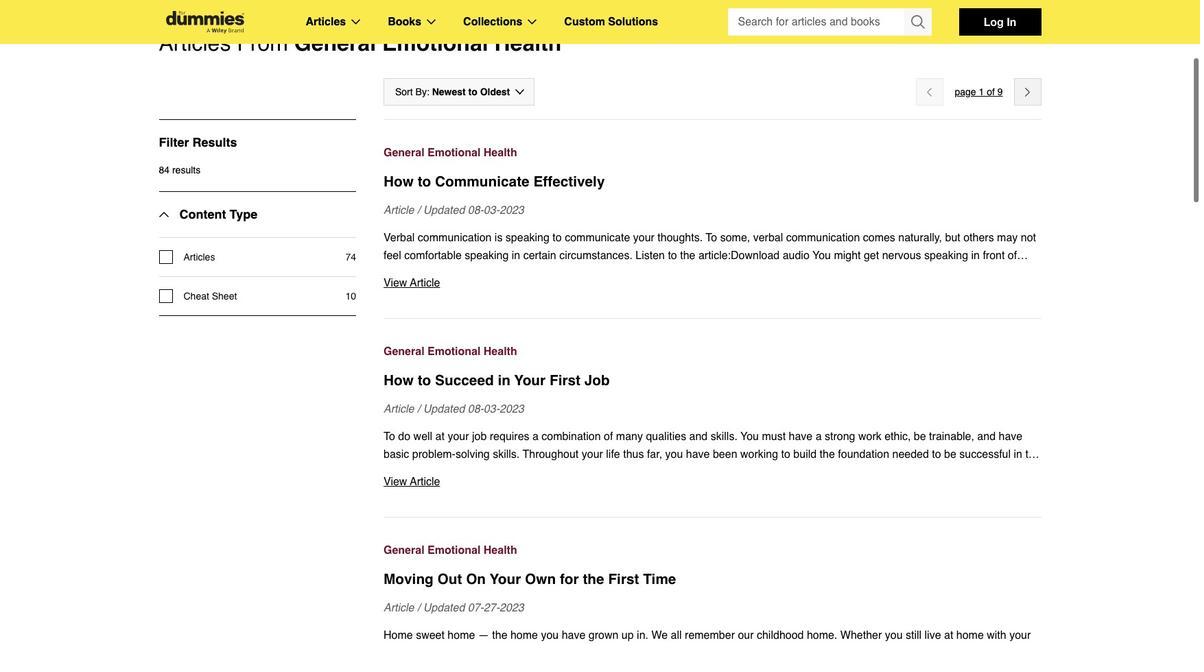 Task type: locate. For each thing, give the bounding box(es) containing it.
page 1 of 9 button
[[955, 84, 1003, 100]]

27-
[[484, 603, 500, 615]]

2023
[[500, 205, 524, 217], [500, 404, 524, 416], [500, 603, 524, 615]]

emotional up succeed
[[428, 346, 481, 358]]

08- down communicate
[[468, 205, 484, 217]]

0 vertical spatial view
[[384, 277, 407, 290]]

2 vertical spatial general emotional health
[[384, 545, 517, 557]]

2 vertical spatial /
[[417, 603, 420, 615]]

custom
[[564, 16, 605, 28]]

1 updated from the top
[[423, 205, 465, 217]]

general emotional health link up moving out on your own for the first time link
[[384, 542, 1041, 560]]

03-
[[484, 205, 500, 217], [484, 404, 500, 416]]

general emotional health up communicate
[[384, 147, 517, 159]]

first left job
[[550, 373, 581, 389]]

general emotional health link up how to succeed in your first job link
[[384, 343, 1041, 361]]

open collections list image
[[528, 19, 537, 25]]

3 / from the top
[[417, 603, 420, 615]]

general emotional health up out
[[384, 545, 517, 557]]

2 / from the top
[[417, 404, 420, 416]]

article
[[384, 205, 414, 217], [410, 277, 440, 290], [384, 404, 414, 416], [410, 476, 440, 489], [384, 603, 414, 615]]

articles left from
[[159, 30, 231, 56]]

1 vertical spatial 2023
[[500, 404, 524, 416]]

general emotional health link up how to communicate effectively link
[[384, 144, 1041, 162]]

08- for succeed
[[468, 404, 484, 416]]

articles left open article categories image on the left
[[306, 16, 346, 28]]

1
[[979, 86, 984, 97]]

log
[[984, 15, 1004, 28]]

0 vertical spatial 03-
[[484, 205, 500, 217]]

custom solutions link
[[564, 13, 658, 31]]

0 vertical spatial view article link
[[384, 274, 1041, 292]]

how for how to succeed in your first job
[[384, 373, 414, 389]]

1 / from the top
[[417, 205, 420, 217]]

updated for succeed
[[423, 404, 465, 416]]

group
[[728, 8, 932, 36]]

updated down succeed
[[423, 404, 465, 416]]

1 view article from the top
[[384, 277, 440, 290]]

effectively
[[533, 174, 605, 190]]

sheet
[[212, 291, 237, 302]]

1 vertical spatial view
[[384, 476, 407, 489]]

1 vertical spatial your
[[490, 572, 521, 588]]

1 how from the top
[[384, 174, 414, 190]]

1 horizontal spatial first
[[608, 572, 639, 588]]

content type button
[[159, 192, 257, 237]]

1 vertical spatial updated
[[423, 404, 465, 416]]

to
[[468, 86, 477, 97], [418, 174, 431, 190], [418, 373, 431, 389]]

updated down out
[[423, 603, 465, 615]]

health for in
[[484, 346, 517, 358]]

articles
[[306, 16, 346, 28], [159, 30, 231, 56], [184, 252, 215, 263]]

first
[[550, 373, 581, 389], [608, 572, 639, 588]]

view article link
[[384, 274, 1041, 292], [384, 474, 1041, 491]]

2 view article link from the top
[[384, 474, 1041, 491]]

how
[[384, 174, 414, 190], [384, 373, 414, 389]]

1 2023 from the top
[[500, 205, 524, 217]]

2 08- from the top
[[468, 404, 484, 416]]

1 vertical spatial 08-
[[468, 404, 484, 416]]

2023 down how to communicate effectively
[[500, 205, 524, 217]]

84 results
[[159, 165, 201, 176]]

view
[[384, 277, 407, 290], [384, 476, 407, 489]]

3 general emotional health link from the top
[[384, 542, 1041, 560]]

general
[[294, 30, 376, 56], [384, 147, 425, 159], [384, 346, 425, 358], [384, 545, 425, 557]]

general emotional health for communicate
[[384, 147, 517, 159]]

health for your
[[484, 545, 517, 557]]

solutions
[[608, 16, 658, 28]]

2 vertical spatial 2023
[[500, 603, 524, 615]]

0 vertical spatial 08-
[[468, 205, 484, 217]]

1 vertical spatial view article
[[384, 476, 440, 489]]

general emotional health link
[[384, 144, 1041, 162], [384, 343, 1041, 361], [384, 542, 1041, 560]]

moving out on your own for the first time
[[384, 572, 676, 588]]

2 vertical spatial to
[[418, 373, 431, 389]]

08- down succeed
[[468, 404, 484, 416]]

how to succeed in your first job
[[384, 373, 610, 389]]

to for communicate
[[418, 174, 431, 190]]

to left succeed
[[418, 373, 431, 389]]

1 vertical spatial 03-
[[484, 404, 500, 416]]

03- down how to communicate effectively
[[484, 205, 500, 217]]

2 vertical spatial general emotional health link
[[384, 542, 1041, 560]]

how to succeed in your first job link
[[384, 371, 1041, 391]]

updated
[[423, 205, 465, 217], [423, 404, 465, 416], [423, 603, 465, 615]]

custom solutions
[[564, 16, 658, 28]]

health up how to communicate effectively
[[484, 147, 517, 159]]

0 vertical spatial general emotional health
[[384, 147, 517, 159]]

article / updated 08-03-2023 down communicate
[[384, 205, 524, 217]]

2 view from the top
[[384, 476, 407, 489]]

1 08- from the top
[[468, 205, 484, 217]]

view for how to communicate effectively
[[384, 277, 407, 290]]

how for how to communicate effectively
[[384, 174, 414, 190]]

articles up cheat
[[184, 252, 215, 263]]

2 general emotional health from the top
[[384, 346, 517, 358]]

general for moving out on your own for the first time
[[384, 545, 425, 557]]

2 how from the top
[[384, 373, 414, 389]]

emotional up out
[[428, 545, 481, 557]]

2 updated from the top
[[423, 404, 465, 416]]

your right in
[[514, 373, 546, 389]]

1 vertical spatial general emotional health link
[[384, 343, 1041, 361]]

view article link for how to communicate effectively
[[384, 274, 1041, 292]]

2 vertical spatial articles
[[184, 252, 215, 263]]

1 view article link from the top
[[384, 274, 1041, 292]]

1 03- from the top
[[484, 205, 500, 217]]

/ for communicate
[[417, 205, 420, 217]]

article for how to communicate effectively
[[384, 205, 414, 217]]

emotional for succeed
[[428, 346, 481, 358]]

health for effectively
[[484, 147, 517, 159]]

first right the
[[608, 572, 639, 588]]

1 general emotional health link from the top
[[384, 144, 1041, 162]]

filter results
[[159, 135, 237, 150]]

of
[[987, 86, 995, 97]]

3 general emotional health from the top
[[384, 545, 517, 557]]

/
[[417, 205, 420, 217], [417, 404, 420, 416], [417, 603, 420, 615]]

cheat sheet
[[184, 291, 237, 302]]

general emotional health up succeed
[[384, 346, 517, 358]]

general emotional health link for moving out on your own for the first time
[[384, 542, 1041, 560]]

results
[[192, 135, 237, 150]]

3 updated from the top
[[423, 603, 465, 615]]

time
[[643, 572, 676, 588]]

communicate
[[435, 174, 530, 190]]

oldest
[[480, 86, 510, 97]]

emotional up communicate
[[428, 147, 481, 159]]

0 vertical spatial article / updated 08-03-2023
[[384, 205, 524, 217]]

0 vertical spatial view article
[[384, 277, 440, 290]]

article / updated 08-03-2023 for succeed
[[384, 404, 524, 416]]

0 vertical spatial general emotional health link
[[384, 144, 1041, 162]]

2 03- from the top
[[484, 404, 500, 416]]

2023 for in
[[500, 404, 524, 416]]

1 vertical spatial to
[[418, 174, 431, 190]]

general emotional health
[[384, 147, 517, 159], [384, 346, 517, 358], [384, 545, 517, 557]]

1 vertical spatial general emotional health
[[384, 346, 517, 358]]

to left oldest
[[468, 86, 477, 97]]

0 vertical spatial to
[[468, 86, 477, 97]]

2 vertical spatial updated
[[423, 603, 465, 615]]

general emotional health link for how to communicate effectively
[[384, 144, 1041, 162]]

in
[[1007, 15, 1017, 28]]

article / updated 08-03-2023 down succeed
[[384, 404, 524, 416]]

3 2023 from the top
[[500, 603, 524, 615]]

articles from general emotional health
[[159, 30, 562, 56]]

page
[[955, 86, 976, 97]]

1 vertical spatial articles
[[159, 30, 231, 56]]

content type
[[179, 207, 257, 222]]

0 vertical spatial 2023
[[500, 205, 524, 217]]

2 general emotional health link from the top
[[384, 343, 1041, 361]]

article / updated 08-03-2023
[[384, 205, 524, 217], [384, 404, 524, 416]]

08-
[[468, 205, 484, 217], [468, 404, 484, 416]]

2023 for your
[[500, 603, 524, 615]]

updated down communicate
[[423, 205, 465, 217]]

1 view from the top
[[384, 277, 407, 290]]

job
[[585, 373, 610, 389]]

view article link for how to succeed in your first job
[[384, 474, 1041, 491]]

/ for on
[[417, 603, 420, 615]]

own
[[525, 572, 556, 588]]

1 article / updated 08-03-2023 from the top
[[384, 205, 524, 217]]

1 vertical spatial how
[[384, 373, 414, 389]]

2 2023 from the top
[[500, 404, 524, 416]]

0 vertical spatial articles
[[306, 16, 346, 28]]

article / updated 08-03-2023 for communicate
[[384, 205, 524, 217]]

2 view article from the top
[[384, 476, 440, 489]]

03- down how to succeed in your first job
[[484, 404, 500, 416]]

10
[[345, 291, 356, 302]]

emotional
[[382, 30, 488, 56], [428, 147, 481, 159], [428, 346, 481, 358], [428, 545, 481, 557]]

health up how to succeed in your first job
[[484, 346, 517, 358]]

2 article / updated 08-03-2023 from the top
[[384, 404, 524, 416]]

view article
[[384, 277, 440, 290], [384, 476, 440, 489]]

1 vertical spatial view article link
[[384, 474, 1041, 491]]

1 general emotional health from the top
[[384, 147, 517, 159]]

your
[[514, 373, 546, 389], [490, 572, 521, 588]]

in
[[498, 373, 511, 389]]

2023 down in
[[500, 404, 524, 416]]

0 vertical spatial updated
[[423, 205, 465, 217]]

to left communicate
[[418, 174, 431, 190]]

health up on
[[484, 545, 517, 557]]

article for how to succeed in your first job
[[384, 404, 414, 416]]

07-
[[468, 603, 484, 615]]

0 vertical spatial first
[[550, 373, 581, 389]]

1 vertical spatial article / updated 08-03-2023
[[384, 404, 524, 416]]

health
[[494, 30, 562, 56], [484, 147, 517, 159], [484, 346, 517, 358], [484, 545, 517, 557]]

0 vertical spatial /
[[417, 205, 420, 217]]

cookie consent banner dialog
[[0, 596, 1200, 646]]

1 vertical spatial /
[[417, 404, 420, 416]]

your right on
[[490, 572, 521, 588]]

2023 down moving out on your own for the first time
[[500, 603, 524, 615]]

by:
[[416, 86, 429, 97]]

0 vertical spatial how
[[384, 174, 414, 190]]



Task type: vqa. For each thing, say whether or not it's contained in the screenshot.
About Dummies at the right bottom of page
no



Task type: describe. For each thing, give the bounding box(es) containing it.
logo image
[[159, 11, 251, 33]]

emotional down open book categories icon
[[382, 30, 488, 56]]

collections
[[463, 16, 522, 28]]

the
[[583, 572, 604, 588]]

0 vertical spatial your
[[514, 373, 546, 389]]

view article for communicate
[[384, 277, 440, 290]]

/ for succeed
[[417, 404, 420, 416]]

sort by: newest to oldest
[[395, 86, 510, 97]]

log in
[[984, 15, 1017, 28]]

74
[[345, 252, 356, 263]]

out
[[438, 572, 462, 588]]

general for how to communicate effectively
[[384, 147, 425, 159]]

type
[[230, 207, 257, 222]]

open article categories image
[[351, 19, 360, 25]]

emotional for communicate
[[428, 147, 481, 159]]

succeed
[[435, 373, 494, 389]]

to for succeed
[[418, 373, 431, 389]]

page 1 of 9
[[955, 86, 1003, 97]]

general emotional health for on
[[384, 545, 517, 557]]

content
[[179, 207, 226, 222]]

articles for 74
[[184, 252, 215, 263]]

for
[[560, 572, 579, 588]]

from
[[237, 30, 288, 56]]

view article for succeed
[[384, 476, 440, 489]]

books
[[388, 16, 421, 28]]

Search for articles and books text field
[[728, 8, 906, 36]]

articles for books
[[306, 16, 346, 28]]

03- for succeed
[[484, 404, 500, 416]]

emotional for on
[[428, 545, 481, 557]]

view for how to succeed in your first job
[[384, 476, 407, 489]]

moving
[[384, 572, 434, 588]]

filter
[[159, 135, 189, 150]]

general emotional health for succeed
[[384, 346, 517, 358]]

article / updated 07-27-2023
[[384, 603, 524, 615]]

84
[[159, 165, 170, 176]]

updated for on
[[423, 603, 465, 615]]

article for moving out on your own for the first time
[[384, 603, 414, 615]]

2023 for effectively
[[500, 205, 524, 217]]

sort
[[395, 86, 413, 97]]

how to communicate effectively link
[[384, 172, 1041, 192]]

cheat
[[184, 291, 209, 302]]

general emotional health link for how to succeed in your first job
[[384, 343, 1041, 361]]

log in link
[[959, 8, 1041, 36]]

newest
[[432, 86, 466, 97]]

health down the open collections list icon
[[494, 30, 562, 56]]

results
[[172, 165, 201, 176]]

updated for communicate
[[423, 205, 465, 217]]

moving out on your own for the first time link
[[384, 570, 1041, 590]]

0 horizontal spatial first
[[550, 373, 581, 389]]

03- for communicate
[[484, 205, 500, 217]]

08- for communicate
[[468, 205, 484, 217]]

general for how to succeed in your first job
[[384, 346, 425, 358]]

how to communicate effectively
[[384, 174, 605, 190]]

open book categories image
[[427, 19, 436, 25]]

9
[[998, 86, 1003, 97]]

on
[[466, 572, 486, 588]]

1 vertical spatial first
[[608, 572, 639, 588]]



